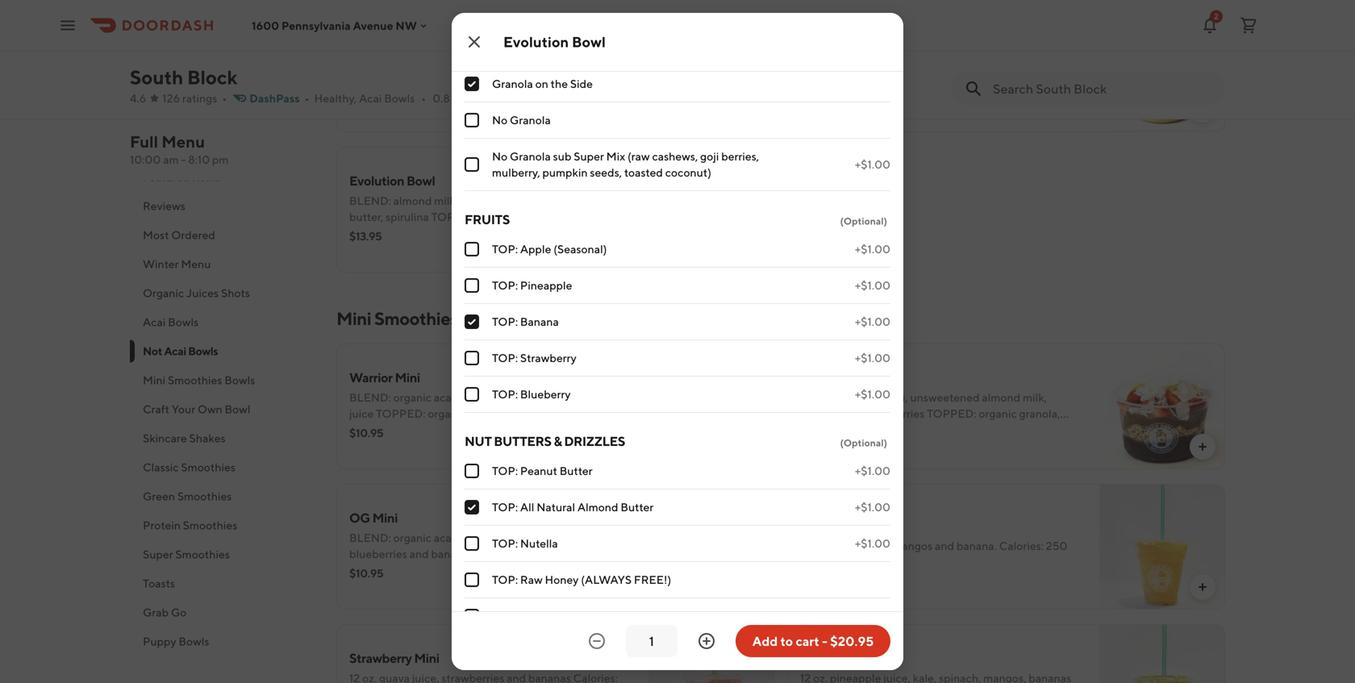 Task type: describe. For each thing, give the bounding box(es) containing it.
is inside the magic dragon bowl blend: organic pitaya (aka dragon fruit), pineapple juice, strawberries, mangos topped: organic granola, goji berries, coconut, strawberries calories: 502 our granola is certified organic, vegan and gluten-free
[[390, 102, 398, 115]]

almond
[[578, 501, 618, 514]]

shots
[[221, 286, 250, 300]]

bowls down go
[[179, 635, 209, 648]]

bananas,
[[459, 391, 505, 404]]

$20.95
[[830, 634, 874, 649]]

magic
[[349, 33, 384, 48]]

toasts button
[[130, 569, 317, 598]]

bowls down 'top: pineapple'
[[475, 308, 522, 329]]

0 items, open order cart image
[[1239, 16, 1259, 35]]

Item Search search field
[[993, 80, 1213, 98]]

drizzles
[[564, 434, 625, 449]]

organic down bananas, on the bottom
[[428, 407, 466, 420]]

featured items button
[[130, 163, 317, 192]]

sub
[[553, 150, 572, 163]]

grab
[[143, 606, 169, 619]]

dragon
[[387, 33, 429, 48]]

south block
[[130, 66, 237, 89]]

250
[[1046, 539, 1068, 553]]

mango
[[800, 518, 840, 534]]

strawberry mini image
[[649, 624, 774, 683]]

magic dragon bowl image
[[649, 6, 774, 132]]

on
[[535, 77, 548, 90]]

evolution bowl dialog
[[452, 9, 904, 670]]

juice
[[349, 407, 374, 420]]

organic juices shots button
[[130, 279, 317, 308]]

warrior mini blend: organic acai, bananas, strawberry, pineapple juice topped: organic granola, strawberries, blueberries, bananas our granola is certified organic, vegan and gluten-free
[[349, 370, 617, 453]]

acai inside button
[[143, 315, 166, 329]]

add to cart - $20.95
[[752, 634, 874, 649]]

agave
[[520, 609, 553, 623]]

granola for no granola sub super mix (raw cashews, goji berries, mulberry, pumpkin seeds, toasted coconut)
[[510, 150, 551, 163]]

green for green smoothies
[[143, 490, 175, 503]]

12
[[800, 539, 811, 553]]

(aka
[[468, 54, 489, 67]]

1 vertical spatial strawberry
[[349, 651, 412, 666]]

organic up blueberries,
[[393, 391, 432, 404]]

gluten- inside the magic dragon bowl blend: organic pitaya (aka dragon fruit), pineapple juice, strawberries, mangos topped: organic granola, goji berries, coconut, strawberries calories: 502 our granola is certified organic, vegan and gluten-free
[[544, 102, 582, 115]]

mangos inside the mango mini 12 oz. guava juice, mangos and banana.  calories: 250 $6.95
[[893, 539, 933, 553]]

top: peanut butter
[[492, 464, 593, 478]]

juice, inside the mango mini 12 oz. guava juice, mangos and banana.  calories: 250 $6.95
[[863, 539, 890, 553]]

green mini image
[[1100, 624, 1225, 683]]

organic, inside 'nutella mini blend: organic acai, unsweetened almond milk, bananas and blueberries topped: organic granola, banana, strawberry, coconut & nutella our granola is certified organic, vegan and gluten-free'
[[846, 439, 887, 453]]

organic juices shots
[[143, 286, 250, 300]]

granola inside 'nutella mini blend: organic acai, unsweetened almond milk, bananas and blueberries topped: organic granola, banana, strawberry, coconut & nutella our granola is certified organic, vegan and gluten-free'
[[1016, 423, 1054, 436]]

and inside "warrior mini blend: organic acai, bananas, strawberry, pineapple juice topped: organic granola, strawberries, blueberries, bananas our granola is certified organic, vegan and gluten-free"
[[383, 439, 402, 453]]

fruits group
[[465, 211, 891, 413]]

acai, for nutella mini
[[885, 391, 908, 404]]

free inside the magic dragon bowl blend: organic pitaya (aka dragon fruit), pineapple juice, strawberries, mangos topped: organic granola, goji berries, coconut, strawberries calories: 502 our granola is certified organic, vegan and gluten-free
[[582, 102, 602, 115]]

milk,
[[1023, 391, 1047, 404]]

topped: inside "warrior mini blend: organic acai, bananas, strawberry, pineapple juice topped: organic granola, strawberries, blueberries, bananas our granola is certified organic, vegan and gluten-free"
[[376, 407, 426, 420]]

top: for top: apple (seasonal)
[[492, 242, 518, 256]]

nutella
[[956, 423, 991, 436]]

- inside button
[[822, 634, 828, 649]]

+$1.00 for top: strawberry
[[855, 351, 891, 365]]

organic
[[143, 286, 184, 300]]

shakes
[[189, 432, 226, 445]]

decrease quantity by 1 image
[[587, 632, 607, 651]]

smoothies for classic smoothies
[[181, 461, 236, 474]]

$10.95 for warrior mini
[[349, 426, 383, 440]]

winter menu button
[[130, 250, 317, 279]]

healthy,
[[314, 92, 357, 105]]

acai for healthy,
[[359, 92, 382, 105]]

top: raw honey (always free!)
[[492, 573, 671, 586]]

south
[[130, 66, 183, 89]]

0.8
[[433, 92, 450, 105]]

free inside "warrior mini blend: organic acai, bananas, strawberry, pineapple juice topped: organic granola, strawberries, blueberries, bananas our granola is certified organic, vegan and gluten-free"
[[442, 439, 463, 453]]

mini smoothies bowls button
[[130, 366, 317, 395]]

the
[[551, 77, 568, 90]]

granola on the side
[[492, 77, 593, 90]]

and down coconut
[[922, 439, 942, 453]]

bowls up craft your own bowl button
[[225, 374, 255, 387]]

smoothies for protein smoothies
[[183, 519, 237, 532]]

certified inside "warrior mini blend: organic acai, bananas, strawberry, pineapple juice topped: organic granola, strawberries, blueberries, bananas our granola is certified organic, vegan and gluten-free"
[[530, 423, 574, 436]]

warrior
[[349, 370, 393, 385]]

evolution bowl image
[[649, 147, 774, 273]]

nutella inside 'nutella mini blend: organic acai, unsweetened almond milk, bananas and blueberries topped: organic granola, banana, strawberry, coconut & nutella our granola is certified organic, vegan and gluten-free'
[[800, 370, 842, 385]]

nut
[[465, 434, 492, 449]]

green smoothies
[[143, 490, 232, 503]]

blueberries
[[867, 407, 925, 420]]

4.6
[[130, 92, 146, 105]]

grab go button
[[130, 598, 317, 627]]

reviews button
[[130, 192, 317, 221]]

calories: inside the magic dragon bowl blend: organic pitaya (aka dragon fruit), pineapple juice, strawberries, mangos topped: organic granola, goji berries, coconut, strawberries calories: 502 our granola is certified organic, vegan and gluten-free
[[523, 86, 567, 99]]

bowls up not acai bowls
[[168, 315, 199, 329]]

blend: inside the magic dragon bowl blend: organic pitaya (aka dragon fruit), pineapple juice, strawberries, mangos topped: organic granola, goji berries, coconut, strawberries calories: 502 our granola is certified organic, vegan and gluten-free
[[349, 54, 391, 67]]

og
[[349, 510, 370, 526]]

menu for winter
[[181, 257, 211, 271]]

no for no granola sub super mix (raw cashews, goji berries, mulberry, pumpkin seeds, toasted coconut)
[[492, 150, 508, 163]]

to
[[781, 634, 793, 649]]

am
[[163, 153, 179, 166]]

blueberry
[[520, 388, 571, 401]]

+$1.00 for no granola sub super mix (raw cashews, goji berries, mulberry, pumpkin seeds, toasted coconut)
[[855, 158, 891, 171]]

top: for top: raw honey (always free!)
[[492, 573, 518, 586]]

notification bell image
[[1200, 16, 1220, 35]]

top: blueberry
[[492, 388, 571, 401]]

top: for top: nutella
[[492, 537, 518, 550]]

top: all natural almond butter
[[492, 501, 654, 514]]

add to cart - $20.95 button
[[736, 625, 891, 657]]

items
[[192, 170, 220, 184]]

classic smoothies
[[143, 461, 236, 474]]

super smoothies
[[143, 548, 230, 561]]

bowls up mini smoothies bowls
[[188, 344, 218, 358]]

0 horizontal spatial evolution
[[349, 173, 404, 188]]

top: for top: banana
[[492, 315, 518, 328]]

full menu 10:00 am - 8:10 pm
[[130, 132, 229, 166]]

502
[[570, 86, 591, 99]]

+$1.00 for top: blueberry
[[855, 388, 891, 401]]

+$1.00 for top: peanut butter
[[855, 464, 891, 478]]

fruit),
[[530, 54, 558, 67]]

no granola sub super mix (raw cashews, goji berries, mulberry, pumpkin seeds, toasted coconut)
[[492, 150, 759, 179]]

fruits
[[465, 212, 510, 227]]

mangos inside the magic dragon bowl blend: organic pitaya (aka dragon fruit), pineapple juice, strawberries, mangos topped: organic granola, goji berries, coconut, strawberries calories: 502 our granola is certified organic, vegan and gluten-free
[[447, 70, 487, 83]]

granola for no granola
[[510, 113, 551, 127]]

gluten- inside "warrior mini blend: organic acai, bananas, strawberry, pineapple juice topped: organic granola, strawberries, blueberries, bananas our granola is certified organic, vegan and gluten-free"
[[404, 439, 442, 453]]

+$1.00 for top: nutella
[[855, 537, 891, 550]]

calories: inside the mango mini 12 oz. guava juice, mangos and banana.  calories: 250 $6.95
[[999, 539, 1044, 553]]

juice, inside the magic dragon bowl blend: organic pitaya (aka dragon fruit), pineapple juice, strawberries, mangos topped: organic granola, goji berries, coconut, strawberries calories: 502 our granola is certified organic, vegan and gluten-free
[[349, 70, 376, 83]]

pineapple
[[520, 279, 572, 292]]

top: banana
[[492, 315, 559, 328]]

avenue
[[353, 19, 393, 32]]

top: for top: blueberry
[[492, 388, 518, 401]]

organic, inside the magic dragon bowl blend: organic pitaya (aka dragon fruit), pineapple juice, strawberries, mangos topped: organic granola, goji berries, coconut, strawberries calories: 502 our granola is certified organic, vegan and gluten-free
[[445, 102, 486, 115]]

acai for not
[[164, 344, 186, 358]]

go
[[171, 606, 187, 619]]

10:00
[[130, 153, 161, 166]]

free inside 'nutella mini blend: organic acai, unsweetened almond milk, bananas and blueberries topped: organic granola, banana, strawberry, coconut & nutella our granola is certified organic, vegan and gluten-free'
[[982, 439, 1002, 453]]

protein smoothies
[[143, 519, 237, 532]]

nutella inside nut butters & drizzles group
[[520, 537, 558, 550]]

craft
[[143, 403, 169, 416]]

open menu image
[[58, 16, 77, 35]]

bowl inside dialog
[[572, 33, 606, 50]]

our inside the magic dragon bowl blend: organic pitaya (aka dragon fruit), pineapple juice, strawberries, mangos topped: organic granola, goji berries, coconut, strawberries calories: 502 our granola is certified organic, vegan and gluten-free
[[593, 86, 614, 99]]

certified inside the magic dragon bowl blend: organic pitaya (aka dragon fruit), pineapple juice, strawberries, mangos topped: organic granola, goji berries, coconut, strawberries calories: 502 our granola is certified organic, vegan and gluten-free
[[400, 102, 443, 115]]

og mini
[[349, 510, 398, 526]]

bananas inside 'nutella mini blend: organic acai, unsweetened almond milk, bananas and blueberries topped: organic granola, banana, strawberry, coconut & nutella our granola is certified organic, vegan and gluten-free'
[[800, 407, 843, 420]]

(seasonal)
[[554, 242, 607, 256]]

bananas inside "warrior mini blend: organic acai, bananas, strawberry, pineapple juice topped: organic granola, strawberries, blueberries, bananas our granola is certified organic, vegan and gluten-free"
[[412, 423, 455, 436]]

1 vertical spatial (always
[[555, 609, 606, 623]]

strawberries, inside the magic dragon bowl blend: organic pitaya (aka dragon fruit), pineapple juice, strawberries, mangos topped: organic granola, goji berries, coconut, strawberries calories: 502 our granola is certified organic, vegan and gluten-free
[[379, 70, 444, 83]]

mini for green mini
[[838, 651, 864, 666]]

super smoothies button
[[130, 540, 317, 569]]

mini for nutella mini blend: organic acai, unsweetened almond milk, bananas and blueberries topped: organic granola, banana, strawberry, coconut & nutella our granola is certified organic, vegan and gluten-free
[[844, 370, 870, 385]]

winter menu
[[143, 257, 211, 271]]

top: nutella
[[492, 537, 558, 550]]

most
[[143, 228, 169, 242]]

granola
[[465, 10, 530, 25]]

coconut,
[[410, 86, 455, 99]]

strawberry inside fruits group
[[520, 351, 577, 365]]

berries, inside the magic dragon bowl blend: organic pitaya (aka dragon fruit), pineapple juice, strawberries, mangos topped: organic granola, goji berries, coconut, strawberries calories: 502 our granola is certified organic, vegan and gluten-free
[[370, 86, 408, 99]]

organic down the almond on the right of page
[[979, 407, 1017, 420]]

natural
[[537, 501, 575, 514]]

warrior mini image
[[649, 344, 774, 470]]

no granola
[[492, 113, 551, 127]]

0 vertical spatial butter
[[560, 464, 593, 478]]

winter
[[143, 257, 179, 271]]

protein
[[143, 519, 181, 532]]

1 add item to cart image from the top
[[1196, 103, 1209, 116]]



Task type: locate. For each thing, give the bounding box(es) containing it.
0 horizontal spatial butter
[[560, 464, 593, 478]]

gluten- down blueberries,
[[404, 439, 442, 453]]

4 +$1.00 from the top
[[855, 315, 891, 328]]

evolution inside evolution bowl dialog
[[503, 33, 569, 50]]

1 vertical spatial goji
[[700, 150, 719, 163]]

mini for og mini
[[372, 510, 398, 526]]

1 vertical spatial super
[[143, 548, 173, 561]]

certified down banana,
[[800, 439, 843, 453]]

vegan inside 'nutella mini blend: organic acai, unsweetened almond milk, bananas and blueberries topped: organic granola, banana, strawberry, coconut & nutella our granola is certified organic, vegan and gluten-free'
[[889, 439, 920, 453]]

butter right the almond
[[621, 501, 654, 514]]

vegan inside "warrior mini blend: organic acai, bananas, strawberry, pineapple juice topped: organic granola, strawberries, blueberries, bananas our granola is certified organic, vegan and gluten-free"
[[349, 439, 380, 453]]

super inside no granola sub super mix (raw cashews, goji berries, mulberry, pumpkin seeds, toasted coconut)
[[574, 150, 604, 163]]

top: for top: agave (always free!)
[[492, 609, 518, 623]]

blend: down magic
[[349, 54, 391, 67]]

and left blueberries
[[845, 407, 865, 420]]

(optional) for nut butters & drizzles
[[840, 437, 887, 449]]

organic, up top: peanut butter
[[576, 423, 617, 436]]

guava
[[830, 539, 861, 553]]

green mini
[[800, 651, 864, 666]]

mini inside 'nutella mini blend: organic acai, unsweetened almond milk, bananas and blueberries topped: organic granola, banana, strawberry, coconut & nutella our granola is certified organic, vegan and gluten-free'
[[844, 370, 870, 385]]

berries, right cashews,
[[721, 150, 759, 163]]

1 vertical spatial nutella
[[520, 537, 558, 550]]

granola up 'mulberry,'
[[510, 150, 551, 163]]

& up top: peanut butter
[[554, 434, 562, 449]]

smoothies inside "button"
[[183, 519, 237, 532]]

pitaya
[[434, 54, 465, 67]]

1600 pennsylvania avenue nw button
[[252, 19, 430, 32]]

granola, down milk, at the bottom of the page
[[1019, 407, 1060, 420]]

1 vertical spatial certified
[[530, 423, 574, 436]]

banana.
[[957, 539, 997, 553]]

granola,
[[581, 70, 622, 83], [468, 407, 509, 420], [1019, 407, 1060, 420]]

vegan down the strawberries
[[489, 102, 520, 115]]

no
[[492, 113, 508, 127], [492, 150, 508, 163]]

pineapple inside the magic dragon bowl blend: organic pitaya (aka dragon fruit), pineapple juice, strawberries, mangos topped: organic granola, goji berries, coconut, strawberries calories: 502 our granola is certified organic, vegan and gluten-free
[[561, 54, 612, 67]]

strawberries, inside "warrior mini blend: organic acai, bananas, strawberry, pineapple juice topped: organic granola, strawberries, blueberries, bananas our granola is certified organic, vegan and gluten-free"
[[512, 407, 577, 420]]

& for drizzles
[[554, 434, 562, 449]]

8 top: from the top
[[492, 537, 518, 550]]

1 horizontal spatial strawberry,
[[843, 423, 900, 436]]

0 vertical spatial goji
[[349, 86, 368, 99]]

nw
[[396, 19, 417, 32]]

and down on
[[522, 102, 541, 115]]

top: strawberry
[[492, 351, 577, 365]]

(always up decrease quantity by 1 image
[[555, 609, 606, 623]]

is inside "warrior mini blend: organic acai, bananas, strawberry, pineapple juice topped: organic granola, strawberries, blueberries, bananas our granola is certified organic, vegan and gluten-free"
[[520, 423, 528, 436]]

acai, for warrior mini
[[434, 391, 457, 404]]

9 top: from the top
[[492, 573, 518, 586]]

menu for full
[[162, 132, 205, 151]]

0 horizontal spatial topped:
[[376, 407, 426, 420]]

menu
[[162, 132, 205, 151], [181, 257, 211, 271]]

free
[[582, 102, 602, 115], [442, 439, 463, 453], [982, 439, 1002, 453]]

seeds,
[[590, 166, 622, 179]]

top: for top: all natural almond butter
[[492, 501, 518, 514]]

raw
[[520, 573, 543, 586]]

0 vertical spatial $10.95
[[349, 426, 383, 440]]

smoothies down shakes
[[181, 461, 236, 474]]

cart
[[796, 634, 819, 649]]

smoothies down green smoothies button
[[183, 519, 237, 532]]

0 horizontal spatial strawberry,
[[507, 391, 564, 404]]

2 horizontal spatial &
[[946, 423, 954, 436]]

2 acai, from the left
[[885, 391, 908, 404]]

+$1.00 for top: banana
[[855, 315, 891, 328]]

None checkbox
[[465, 278, 479, 293], [465, 315, 479, 329], [465, 351, 479, 365], [465, 387, 479, 402], [465, 464, 479, 478], [465, 500, 479, 515], [465, 536, 479, 551], [465, 278, 479, 293], [465, 315, 479, 329], [465, 351, 479, 365], [465, 387, 479, 402], [465, 464, 479, 478], [465, 500, 479, 515], [465, 536, 479, 551]]

1 vertical spatial strawberry,
[[843, 423, 900, 436]]

0 horizontal spatial strawberry
[[349, 651, 412, 666]]

1 vertical spatial evolution
[[349, 173, 404, 188]]

and inside the mango mini 12 oz. guava juice, mangos and banana.  calories: 250 $6.95
[[935, 539, 954, 553]]

blend: inside 'nutella mini blend: organic acai, unsweetened almond milk, bananas and blueberries topped: organic granola, banana, strawberry, coconut & nutella our granola is certified organic, vegan and gluten-free'
[[800, 391, 842, 404]]

1 horizontal spatial evolution
[[503, 33, 569, 50]]

topped: up blueberries,
[[376, 407, 426, 420]]

1 vertical spatial bananas
[[412, 423, 455, 436]]

certified inside 'nutella mini blend: organic acai, unsweetened almond milk, bananas and blueberries topped: organic granola, banana, strawberry, coconut & nutella our granola is certified organic, vegan and gluten-free'
[[800, 439, 843, 453]]

1 horizontal spatial evolution bowl
[[503, 33, 606, 50]]

1 horizontal spatial green
[[800, 651, 836, 666]]

1 vertical spatial add item to cart image
[[1196, 440, 1209, 453]]

full
[[130, 132, 158, 151]]

2 $10.95 from the top
[[349, 567, 383, 580]]

acai,
[[434, 391, 457, 404], [885, 391, 908, 404]]

mangos
[[447, 70, 487, 83], [893, 539, 933, 553]]

is
[[390, 102, 398, 115], [520, 423, 528, 436], [1057, 423, 1064, 436]]

increase quantity by 1 image
[[697, 632, 716, 651]]

1 vertical spatial pineapple
[[566, 391, 617, 404]]

nutella up 'raw'
[[520, 537, 558, 550]]

7 +$1.00 from the top
[[855, 464, 891, 478]]

0 vertical spatial acai
[[359, 92, 382, 105]]

granola up on
[[522, 41, 563, 54]]

mango mini 12 oz. guava juice, mangos and banana.  calories: 250 $6.95
[[800, 518, 1068, 572]]

bananas left nut
[[412, 423, 455, 436]]

green down classic
[[143, 490, 175, 503]]

puppy
[[143, 635, 176, 648]]

acai, left bananas, on the bottom
[[434, 391, 457, 404]]

smoothies
[[374, 308, 458, 329], [168, 374, 222, 387], [181, 461, 236, 474], [177, 490, 232, 503], [183, 519, 237, 532], [175, 548, 230, 561]]

nutella
[[800, 370, 842, 385], [520, 537, 558, 550]]

acai up not
[[143, 315, 166, 329]]

mini inside the mango mini 12 oz. guava juice, mangos and banana.  calories: 250 $6.95
[[843, 518, 868, 534]]

extra granola
[[492, 41, 563, 54]]

blend: up juice
[[349, 391, 391, 404]]

menu up organic juices shots
[[181, 257, 211, 271]]

green smoothies button
[[130, 482, 317, 511]]

0 horizontal spatial goji
[[349, 86, 368, 99]]

2 • from the left
[[305, 92, 309, 105]]

organic up blueberries
[[844, 391, 883, 404]]

reviews
[[143, 199, 185, 213]]

1 horizontal spatial certified
[[530, 423, 574, 436]]

(optional) inside nut butters & drizzles group
[[840, 437, 887, 449]]

classic
[[143, 461, 179, 474]]

mangos down the (aka
[[447, 70, 487, 83]]

0 horizontal spatial super
[[143, 548, 173, 561]]

3 • from the left
[[421, 92, 426, 105]]

ordered
[[171, 228, 215, 242]]

smoothies down protein smoothies
[[175, 548, 230, 561]]

nutella up banana,
[[800, 370, 842, 385]]

Granola on the Side checkbox
[[465, 77, 479, 91]]

0 horizontal spatial our
[[457, 423, 477, 436]]

granola inside the magic dragon bowl blend: organic pitaya (aka dragon fruit), pineapple juice, strawberries, mangos topped: organic granola, goji berries, coconut, strawberries calories: 502 our granola is certified organic, vegan and gluten-free
[[349, 102, 388, 115]]

pumpkin
[[543, 166, 588, 179]]

10 top: from the top
[[492, 609, 518, 623]]

all
[[520, 501, 534, 514]]

1 horizontal spatial strawberries,
[[512, 407, 577, 420]]

acai, inside 'nutella mini blend: organic acai, unsweetened almond milk, bananas and blueberries topped: organic granola, banana, strawberry, coconut & nutella our granola is certified organic, vegan and gluten-free'
[[885, 391, 908, 404]]

(raw
[[628, 150, 650, 163]]

granola inside "warrior mini blend: organic acai, bananas, strawberry, pineapple juice topped: organic granola, strawberries, blueberries, bananas our granola is certified organic, vegan and gluten-free"
[[480, 423, 518, 436]]

super up the seeds,
[[574, 150, 604, 163]]

banana,
[[800, 423, 841, 436]]

mini for warrior mini blend: organic acai, bananas, strawberry, pineapple juice topped: organic granola, strawberries, blueberries, bananas our granola is certified organic, vegan and gluten-free
[[395, 370, 420, 385]]

mini for mango mini 12 oz. guava juice, mangos and banana.  calories: 250 $6.95
[[843, 518, 868, 534]]

super up the toasts
[[143, 548, 173, 561]]

0 horizontal spatial is
[[390, 102, 398, 115]]

juice, up healthy, acai bowls • 0.8 mi
[[349, 70, 376, 83]]

free!)
[[634, 573, 671, 586], [608, 609, 646, 623]]

(always
[[581, 573, 632, 586], [555, 609, 606, 623]]

1 top: from the top
[[492, 242, 518, 256]]

1 horizontal spatial butter
[[621, 501, 654, 514]]

dashpass •
[[249, 92, 309, 105]]

close evolution bowl image
[[465, 32, 484, 52]]

menu inside full menu 10:00 am - 8:10 pm
[[162, 132, 205, 151]]

bowl inside the magic dragon bowl blend: organic pitaya (aka dragon fruit), pineapple juice, strawberries, mangos topped: organic granola, goji berries, coconut, strawberries calories: 502 our granola is certified organic, vegan and gluten-free
[[431, 33, 460, 48]]

blend: inside "warrior mini blend: organic acai, bananas, strawberry, pineapple juice topped: organic granola, strawberries, blueberries, bananas our granola is certified organic, vegan and gluten-free"
[[349, 391, 391, 404]]

featured items
[[143, 170, 220, 184]]

butter down drizzles
[[560, 464, 593, 478]]

+$1.00 for top: apple (seasonal)
[[855, 242, 891, 256]]

strawberry, down top: strawberry
[[507, 391, 564, 404]]

0 horizontal spatial gluten-
[[404, 439, 442, 453]]

skincare shakes button
[[130, 424, 317, 453]]

our inside "warrior mini blend: organic acai, bananas, strawberry, pineapple juice topped: organic granola, strawberries, blueberries, bananas our granola is certified organic, vegan and gluten-free"
[[457, 423, 477, 436]]

1 horizontal spatial gluten-
[[544, 102, 582, 115]]

0 horizontal spatial bananas
[[412, 423, 455, 436]]

$10.95 for og mini
[[349, 567, 383, 580]]

granola, inside "warrior mini blend: organic acai, bananas, strawberry, pineapple juice topped: organic granola, strawberries, blueberries, bananas our granola is certified organic, vegan and gluten-free"
[[468, 407, 509, 420]]

No Granola checkbox
[[465, 113, 479, 127]]

granola inside no granola sub super mix (raw cashews, goji berries, mulberry, pumpkin seeds, toasted coconut)
[[510, 150, 551, 163]]

no right 'no granola' option
[[492, 113, 508, 127]]

0 horizontal spatial &
[[461, 308, 472, 329]]

1 horizontal spatial strawberry
[[520, 351, 577, 365]]

3 +$1.00 from the top
[[855, 279, 891, 292]]

nutella mini image
[[1100, 344, 1225, 470]]

0 horizontal spatial organic,
[[445, 102, 486, 115]]

2 horizontal spatial •
[[421, 92, 426, 105]]

• left healthy,
[[305, 92, 309, 105]]

granola
[[349, 102, 388, 115], [480, 423, 518, 436], [1016, 423, 1054, 436]]

mangos left banana.
[[893, 539, 933, 553]]

0 vertical spatial juice,
[[349, 70, 376, 83]]

granola down magic
[[349, 102, 388, 115]]

1 horizontal spatial granola
[[480, 423, 518, 436]]

organic down the fruit),
[[541, 70, 579, 83]]

1 horizontal spatial free
[[582, 102, 602, 115]]

- inside full menu 10:00 am - 8:10 pm
[[181, 153, 186, 166]]

blend: for nutella
[[800, 391, 842, 404]]

berries, inside no granola sub super mix (raw cashews, goji berries, mulberry, pumpkin seeds, toasted coconut)
[[721, 150, 759, 163]]

1 horizontal spatial organic,
[[576, 423, 617, 436]]

1 horizontal spatial bananas
[[800, 407, 843, 420]]

smoothies for mini smoothies & bowls
[[374, 308, 458, 329]]

strawberry, inside "warrior mini blend: organic acai, bananas, strawberry, pineapple juice topped: organic granola, strawberries, blueberries, bananas our granola is certified organic, vegan and gluten-free"
[[507, 391, 564, 404]]

and left banana.
[[935, 539, 954, 553]]

pineapple
[[561, 54, 612, 67], [566, 391, 617, 404]]

strawberries
[[458, 86, 521, 99]]

topped: down dragon
[[489, 70, 539, 83]]

menu up am
[[162, 132, 205, 151]]

2 horizontal spatial granola
[[1016, 423, 1054, 436]]

1 vertical spatial strawberries,
[[512, 407, 577, 420]]

evolution bowl inside dialog
[[503, 33, 606, 50]]

no inside no granola sub super mix (raw cashews, goji berries, mulberry, pumpkin seeds, toasted coconut)
[[492, 150, 508, 163]]

2 horizontal spatial is
[[1057, 423, 1064, 436]]

2 horizontal spatial topped:
[[927, 407, 977, 420]]

organic, inside "warrior mini blend: organic acai, bananas, strawberry, pineapple juice topped: organic granola, strawberries, blueberries, bananas our granola is certified organic, vegan and gluten-free"
[[576, 423, 617, 436]]

butter
[[560, 464, 593, 478], [621, 501, 654, 514]]

our right 502
[[593, 86, 614, 99]]

pineapple up drizzles
[[566, 391, 617, 404]]

0 vertical spatial strawberry,
[[507, 391, 564, 404]]

1600 pennsylvania avenue nw
[[252, 19, 417, 32]]

pineapple up side
[[561, 54, 612, 67]]

goji up 'coconut)' on the top of page
[[700, 150, 719, 163]]

Current quantity is 1 number field
[[636, 632, 668, 650]]

certified down coconut,
[[400, 102, 443, 115]]

0 horizontal spatial strawberries,
[[379, 70, 444, 83]]

gluten-
[[544, 102, 582, 115], [404, 439, 442, 453], [944, 439, 982, 453]]

add item to cart image for mango mini
[[1196, 581, 1209, 594]]

0 vertical spatial add item to cart image
[[1196, 103, 1209, 116]]

bowls left 0.8
[[384, 92, 415, 105]]

6 +$1.00 from the top
[[855, 388, 891, 401]]

mini for strawberry mini
[[414, 651, 439, 666]]

nut butters & drizzles group
[[465, 432, 891, 635]]

8 +$1.00 from the top
[[855, 501, 891, 514]]

organic
[[393, 54, 432, 67], [541, 70, 579, 83], [393, 391, 432, 404], [844, 391, 883, 404], [428, 407, 466, 420], [979, 407, 1017, 420]]

our
[[593, 86, 614, 99], [457, 423, 477, 436], [994, 423, 1014, 436]]

$13.95 for evolution bowl
[[349, 230, 382, 243]]

mango mini image
[[1100, 484, 1225, 610]]

6 top: from the top
[[492, 464, 518, 478]]

1 horizontal spatial -
[[822, 634, 828, 649]]

1 +$1.00 from the top
[[855, 158, 891, 171]]

menu inside the winter menu button
[[181, 257, 211, 271]]

2 horizontal spatial vegan
[[889, 439, 920, 453]]

& left the nutella
[[946, 423, 954, 436]]

mini smoothies & bowls
[[336, 308, 522, 329]]

add item to cart image for nutella mini
[[1196, 440, 1209, 453]]

dragon
[[492, 54, 528, 67]]

most ordered
[[143, 228, 215, 242]]

0 vertical spatial (always
[[581, 573, 632, 586]]

(always right honey
[[581, 573, 632, 586]]

0 vertical spatial certified
[[400, 102, 443, 115]]

2 horizontal spatial gluten-
[[944, 439, 982, 453]]

dashpass
[[249, 92, 300, 105]]

blend: up banana,
[[800, 391, 842, 404]]

0 horizontal spatial calories:
[[523, 86, 567, 99]]

smoothies up protein smoothies
[[177, 490, 232, 503]]

granola for extra granola
[[522, 41, 563, 54]]

mini inside "warrior mini blend: organic acai, bananas, strawberry, pineapple juice topped: organic granola, strawberries, blueberries, bananas our granola is certified organic, vegan and gluten-free"
[[395, 370, 420, 385]]

0 vertical spatial no
[[492, 113, 508, 127]]

granola, down bananas, on the bottom
[[468, 407, 509, 420]]

add item to cart image
[[1196, 103, 1209, 116], [1196, 440, 1209, 453], [1196, 581, 1209, 594]]

0 vertical spatial evolution bowl
[[503, 33, 606, 50]]

0 vertical spatial nutella
[[800, 370, 842, 385]]

green for green mini
[[800, 651, 836, 666]]

(optional) for fruits
[[840, 215, 887, 227]]

1 • from the left
[[222, 92, 227, 105]]

granola down on
[[510, 113, 551, 127]]

free down the nutella
[[982, 439, 1002, 453]]

+$1.00 for top: pineapple
[[855, 279, 891, 292]]

acai, up blueberries
[[885, 391, 908, 404]]

butters
[[494, 434, 552, 449]]

vegan inside the magic dragon bowl blend: organic pitaya (aka dragon fruit), pineapple juice, strawberries, mangos topped: organic granola, goji berries, coconut, strawberries calories: 502 our granola is certified organic, vegan and gluten-free
[[489, 102, 520, 115]]

1 vertical spatial -
[[822, 634, 828, 649]]

gluten- down the nutella
[[944, 439, 982, 453]]

oz.
[[813, 539, 828, 553]]

mulberry,
[[492, 166, 540, 179]]

2 vertical spatial certified
[[800, 439, 843, 453]]

top: pineapple
[[492, 279, 572, 292]]

0 vertical spatial strawberry
[[520, 351, 577, 365]]

1 horizontal spatial •
[[305, 92, 309, 105]]

0 horizontal spatial granola,
[[468, 407, 509, 420]]

golden bowl image
[[1100, 6, 1225, 132]]

vegan down coconut
[[889, 439, 920, 453]]

granola group
[[465, 9, 891, 191]]

& left top: banana
[[461, 308, 472, 329]]

• down 'block'
[[222, 92, 227, 105]]

bananas up banana,
[[800, 407, 843, 420]]

$13.95
[[349, 89, 382, 102], [800, 89, 833, 102], [349, 230, 382, 243]]

- right 'cart'
[[822, 634, 828, 649]]

0 vertical spatial calories:
[[523, 86, 567, 99]]

top: for top: peanut butter
[[492, 464, 518, 478]]

None checkbox
[[465, 40, 479, 55], [465, 157, 479, 172], [465, 242, 479, 257], [465, 40, 479, 55], [465, 157, 479, 172], [465, 242, 479, 257]]

og mini image
[[649, 484, 774, 610]]

our right the nutella
[[994, 423, 1014, 436]]

5 top: from the top
[[492, 388, 518, 401]]

2 top: from the top
[[492, 279, 518, 292]]

1 vertical spatial calories:
[[999, 539, 1044, 553]]

1 horizontal spatial granola,
[[581, 70, 622, 83]]

+$1.00 for top: all natural almond butter
[[855, 501, 891, 514]]

calories: left 250
[[999, 539, 1044, 553]]

8:10
[[188, 153, 210, 166]]

1 vertical spatial $10.95
[[349, 567, 383, 580]]

smoothies for super smoothies
[[175, 548, 230, 561]]

2 (optional) from the top
[[840, 437, 887, 449]]

5 +$1.00 from the top
[[855, 351, 891, 365]]

healthy, acai bowls • 0.8 mi
[[314, 92, 465, 105]]

granola down milk, at the bottom of the page
[[1016, 423, 1054, 436]]

acai, inside "warrior mini blend: organic acai, bananas, strawberry, pineapple juice topped: organic granola, strawberries, blueberries, bananas our granola is certified organic, vegan and gluten-free"
[[434, 391, 457, 404]]

blend: for warrior
[[349, 391, 391, 404]]

acai right healthy,
[[359, 92, 382, 105]]

strawberries, down the blueberry
[[512, 407, 577, 420]]

&
[[461, 308, 472, 329], [946, 423, 954, 436], [554, 434, 562, 449]]

our down bananas, on the bottom
[[457, 423, 477, 436]]

our inside 'nutella mini blend: organic acai, unsweetened almond milk, bananas and blueberries topped: organic granola, banana, strawberry, coconut & nutella our granola is certified organic, vegan and gluten-free'
[[994, 423, 1014, 436]]

TOP: Raw Honey (ALWAYS FREE!) checkbox
[[465, 573, 479, 587]]

1 horizontal spatial is
[[520, 423, 528, 436]]

1 vertical spatial berries,
[[721, 150, 759, 163]]

1 vertical spatial evolution bowl
[[349, 173, 435, 188]]

1 horizontal spatial goji
[[700, 150, 719, 163]]

smoothies up craft your own bowl
[[168, 374, 222, 387]]

mini inside button
[[143, 374, 165, 387]]

(optional) inside fruits group
[[840, 215, 887, 227]]

granola, inside the magic dragon bowl blend: organic pitaya (aka dragon fruit), pineapple juice, strawberries, mangos topped: organic granola, goji berries, coconut, strawberries calories: 502 our granola is certified organic, vegan and gluten-free
[[581, 70, 622, 83]]

2 +$1.00 from the top
[[855, 242, 891, 256]]

bowl inside button
[[225, 403, 250, 416]]

1 $10.95 from the top
[[349, 426, 383, 440]]

goji inside no granola sub super mix (raw cashews, goji berries, mulberry, pumpkin seeds, toasted coconut)
[[700, 150, 719, 163]]

grab go
[[143, 606, 187, 619]]

juice,
[[349, 70, 376, 83], [863, 539, 890, 553]]

0 horizontal spatial certified
[[400, 102, 443, 115]]

- right am
[[181, 153, 186, 166]]

1 vertical spatial (optional)
[[840, 437, 887, 449]]

& for bowls
[[461, 308, 472, 329]]

green inside green smoothies button
[[143, 490, 175, 503]]

0 horizontal spatial free
[[442, 439, 463, 453]]

is inside 'nutella mini blend: organic acai, unsweetened almond milk, bananas and blueberries topped: organic granola, banana, strawberry, coconut & nutella our granola is certified organic, vegan and gluten-free'
[[1057, 423, 1064, 436]]

0 vertical spatial super
[[574, 150, 604, 163]]

ratings
[[182, 92, 217, 105]]

berries, left coconut,
[[370, 86, 408, 99]]

organic, down blueberries
[[846, 439, 887, 453]]

1 vertical spatial no
[[492, 150, 508, 163]]

coconut)
[[665, 166, 711, 179]]

& inside 'nutella mini blend: organic acai, unsweetened almond milk, bananas and blueberries topped: organic granola, banana, strawberry, coconut & nutella our granola is certified organic, vegan and gluten-free'
[[946, 423, 954, 436]]

$13.95 for magic dragon bowl
[[349, 89, 382, 102]]

2 no from the top
[[492, 150, 508, 163]]

topped: down unsweetened
[[927, 407, 977, 420]]

1 (optional) from the top
[[840, 215, 887, 227]]

1 vertical spatial organic,
[[576, 423, 617, 436]]

3 top: from the top
[[492, 315, 518, 328]]

free left nut
[[442, 439, 463, 453]]

1 acai, from the left
[[434, 391, 457, 404]]

mi
[[452, 92, 465, 105]]

pineapple inside "warrior mini blend: organic acai, bananas, strawberry, pineapple juice topped: organic granola, strawberries, blueberries, bananas our granola is certified organic, vegan and gluten-free"
[[566, 391, 617, 404]]

0 horizontal spatial granola
[[349, 102, 388, 115]]

2 horizontal spatial organic,
[[846, 439, 887, 453]]

top: for top: pineapple
[[492, 279, 518, 292]]

gluten- inside 'nutella mini blend: organic acai, unsweetened almond milk, bananas and blueberries topped: organic granola, banana, strawberry, coconut & nutella our granola is certified organic, vegan and gluten-free'
[[944, 439, 982, 453]]

126
[[162, 92, 180, 105]]

1 vertical spatial menu
[[181, 257, 211, 271]]

organic down dragon
[[393, 54, 432, 67]]

gluten- down 502
[[544, 102, 582, 115]]

2 horizontal spatial our
[[994, 423, 1014, 436]]

1 horizontal spatial topped:
[[489, 70, 539, 83]]

acai bowls button
[[130, 308, 317, 337]]

0 horizontal spatial acai,
[[434, 391, 457, 404]]

strawberry, down blueberries
[[843, 423, 900, 436]]

bowls
[[384, 92, 415, 105], [475, 308, 522, 329], [168, 315, 199, 329], [188, 344, 218, 358], [225, 374, 255, 387], [179, 635, 209, 648]]

free down 502
[[582, 102, 602, 115]]

1 no from the top
[[492, 113, 508, 127]]

0 vertical spatial evolution
[[503, 33, 569, 50]]

1 vertical spatial butter
[[621, 501, 654, 514]]

1 horizontal spatial juice,
[[863, 539, 890, 553]]

0 vertical spatial mangos
[[447, 70, 487, 83]]

no up 'mulberry,'
[[492, 150, 508, 163]]

1 horizontal spatial mangos
[[893, 539, 933, 553]]

2 add item to cart image from the top
[[1196, 440, 1209, 453]]

granola down dragon
[[492, 77, 533, 90]]

granola, inside 'nutella mini blend: organic acai, unsweetened almond milk, bananas and blueberries topped: organic granola, banana, strawberry, coconut & nutella our granola is certified organic, vegan and gluten-free'
[[1019, 407, 1060, 420]]

0 horizontal spatial •
[[222, 92, 227, 105]]

3 add item to cart image from the top
[[1196, 581, 1209, 594]]

9 +$1.00 from the top
[[855, 537, 891, 550]]

strawberries, up coconut,
[[379, 70, 444, 83]]

goji inside the magic dragon bowl blend: organic pitaya (aka dragon fruit), pineapple juice, strawberries, mangos topped: organic granola, goji berries, coconut, strawberries calories: 502 our granola is certified organic, vegan and gluten-free
[[349, 86, 368, 99]]

& inside group
[[554, 434, 562, 449]]

2 vertical spatial add item to cart image
[[1196, 581, 1209, 594]]

smoothies up warrior
[[374, 308, 458, 329]]

+$1.00 inside granola group
[[855, 158, 891, 171]]

juices
[[186, 286, 219, 300]]

granola down bananas, on the bottom
[[480, 423, 518, 436]]

goji down magic
[[349, 86, 368, 99]]

1 horizontal spatial acai,
[[885, 391, 908, 404]]

4 top: from the top
[[492, 351, 518, 365]]

blueberries,
[[349, 423, 410, 436]]

1 vertical spatial free!)
[[608, 609, 646, 623]]

topped:
[[489, 70, 539, 83], [376, 407, 426, 420], [927, 407, 977, 420]]

apple
[[520, 242, 551, 256]]

2 horizontal spatial granola,
[[1019, 407, 1060, 420]]

smoothies for mini smoothies bowls
[[168, 374, 222, 387]]

2 vertical spatial organic,
[[846, 439, 887, 453]]

strawberry, inside 'nutella mini blend: organic acai, unsweetened almond milk, bananas and blueberries topped: organic granola, banana, strawberry, coconut & nutella our granola is certified organic, vegan and gluten-free'
[[843, 423, 900, 436]]

no for no granola
[[492, 113, 508, 127]]

7 top: from the top
[[492, 501, 518, 514]]

and inside the magic dragon bowl blend: organic pitaya (aka dragon fruit), pineapple juice, strawberries, mangos topped: organic granola, goji berries, coconut, strawberries calories: 502 our granola is certified organic, vegan and gluten-free
[[522, 102, 541, 115]]

• left 0.8
[[421, 92, 426, 105]]

0 vertical spatial free!)
[[634, 573, 671, 586]]

organic, down granola on the side option
[[445, 102, 486, 115]]

side
[[570, 77, 593, 90]]

pm
[[212, 153, 229, 166]]

featured
[[143, 170, 190, 184]]

granola, up 502
[[581, 70, 622, 83]]

topped: inside the magic dragon bowl blend: organic pitaya (aka dragon fruit), pineapple juice, strawberries, mangos topped: organic granola, goji berries, coconut, strawberries calories: 502 our granola is certified organic, vegan and gluten-free
[[489, 70, 539, 83]]

green down add to cart - $20.95
[[800, 651, 836, 666]]

$6.95
[[800, 559, 829, 572]]

calories: down the fruit),
[[523, 86, 567, 99]]

0 vertical spatial green
[[143, 490, 175, 503]]

1 horizontal spatial nutella
[[800, 370, 842, 385]]

smoothies for green smoothies
[[177, 490, 232, 503]]

1 horizontal spatial vegan
[[489, 102, 520, 115]]

topped: inside 'nutella mini blend: organic acai, unsweetened almond milk, bananas and blueberries topped: organic granola, banana, strawberry, coconut & nutella our granola is certified organic, vegan and gluten-free'
[[927, 407, 977, 420]]

top: for top: strawberry
[[492, 351, 518, 365]]

your
[[172, 403, 195, 416]]

vegan down blueberries,
[[349, 439, 380, 453]]

super inside button
[[143, 548, 173, 561]]

block
[[187, 66, 237, 89]]

juice, right guava
[[863, 539, 890, 553]]

$10.95 down og
[[349, 567, 383, 580]]

0 horizontal spatial evolution bowl
[[349, 173, 435, 188]]

acai right not
[[164, 344, 186, 358]]



Task type: vqa. For each thing, say whether or not it's contained in the screenshot.
1st (Optional) from the bottom of the The Evolution Bowl dialog
yes



